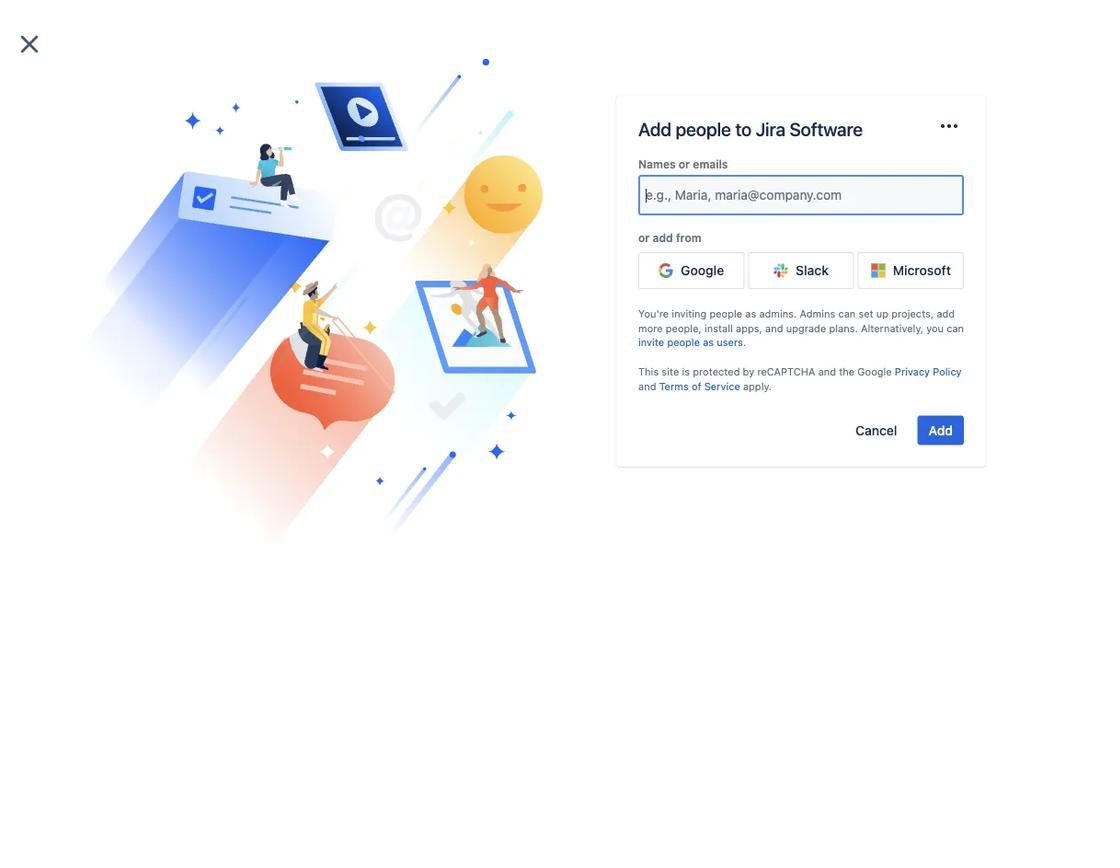 Task type: locate. For each thing, give the bounding box(es) containing it.
add
[[653, 231, 673, 244], [937, 308, 956, 320]]

task image
[[260, 357, 274, 372], [260, 468, 274, 482]]

add for add people to jira software
[[639, 118, 672, 139]]

inviting
[[672, 308, 707, 320]]

and up the
[[819, 366, 837, 378]]

like
[[877, 437, 897, 452]]

0 vertical spatial can
[[839, 308, 856, 320]]

1 horizontal spatial can
[[947, 322, 965, 334]]

go
[[55, 184, 72, 199]]

add people image
[[497, 165, 519, 187]]

0 vertical spatial to
[[736, 118, 752, 139]]

0 horizontal spatial as
[[703, 336, 714, 348]]

wear up list
[[347, 75, 398, 101]]

as down install
[[703, 336, 714, 348]]

you down projects,
[[927, 322, 944, 334]]

site up terms
[[662, 366, 680, 378]]

install
[[705, 322, 733, 334]]

1 vertical spatial can
[[947, 322, 965, 334]]

you
[[927, 322, 944, 334], [925, 400, 946, 416]]

0 vertical spatial task image
[[260, 357, 274, 372]]

list
[[385, 116, 407, 131]]

you inside you're inviting people as admins. admins can set up projects, add more people, install apps, and upgrade plans. alternatively, you can invite people as users.
[[927, 322, 944, 334]]

task image for wwf-12
[[260, 357, 274, 372]]

or add from
[[639, 231, 702, 244]]

1 horizontal spatial list
[[936, 203, 953, 218]]

0 vertical spatial james peterson image
[[712, 423, 735, 445]]

1 horizontal spatial weary
[[586, 312, 624, 328]]

james peterson image
[[712, 423, 735, 445], [712, 563, 735, 585]]

policy
[[934, 366, 962, 378]]

2 james peterson image from the top
[[712, 563, 735, 585]]

2 task image from the top
[[260, 468, 274, 482]]

0 vertical spatial add
[[653, 231, 673, 244]]

google inside this site is protected by recaptcha and the google privacy policy and terms of service apply.
[[858, 366, 893, 378]]

1 horizontal spatial add
[[929, 423, 954, 438]]

site inside this site is protected by recaptcha and the google privacy policy and terms of service apply.
[[662, 366, 680, 378]]

1 vertical spatial weary
[[586, 312, 624, 328]]

add inside button
[[929, 423, 954, 438]]

0 vertical spatial google
[[681, 263, 725, 278]]

wwf- down 29 nov
[[282, 468, 315, 481]]

1 task image from the top
[[260, 357, 274, 372]]

people up install
[[710, 308, 743, 320]]

29 november 2023 image
[[263, 440, 278, 455], [263, 440, 278, 455]]

update
[[812, 419, 853, 434]]

Search board text field
[[245, 163, 385, 189]]

of
[[692, 380, 702, 392]]

from
[[676, 231, 702, 244]]

add left "quickly"
[[929, 423, 954, 438]]

1 vertical spatial or
[[639, 231, 650, 244]]

weary left more at the right
[[586, 312, 624, 328]]

view all projects link
[[15, 256, 206, 289]]

0 horizontal spatial or
[[639, 231, 650, 244]]

1 vertical spatial wwf-
[[282, 468, 315, 481]]

add
[[639, 118, 672, 139], [929, 423, 954, 438]]

29 february 2024 image
[[523, 399, 538, 414], [523, 399, 538, 414]]

google inside "button"
[[681, 263, 725, 278]]

wwf-
[[282, 358, 315, 371], [282, 468, 315, 481]]

make a business proposal to the wholesale distributor
[[260, 312, 428, 346]]

0 horizontal spatial add
[[653, 231, 673, 244]]

1 vertical spatial task image
[[260, 468, 274, 482]]

or left emails
[[679, 157, 690, 170]]

cancel
[[856, 423, 898, 438]]

1 vertical spatial as
[[703, 336, 714, 348]]

0 horizontal spatial google
[[681, 263, 725, 278]]

task image left wwf-3 link
[[260, 468, 274, 482]]

google up view
[[858, 366, 893, 378]]

weary up the board
[[280, 75, 343, 101]]

the inside make a business proposal to the wholesale distributor
[[260, 331, 279, 346]]

the down work
[[900, 437, 919, 452]]

add for add
[[929, 423, 954, 438]]

items
[[919, 419, 951, 434]]

to right proposal
[[417, 312, 428, 328]]

nov
[[294, 441, 317, 453]]

0 vertical spatial wear
[[347, 75, 398, 101]]

timeline link
[[502, 107, 561, 140]]

can up plans.
[[839, 308, 856, 320]]

wear
[[347, 75, 398, 101], [628, 312, 658, 328]]

distributor
[[345, 331, 406, 346]]

1 vertical spatial list
[[838, 400, 855, 416]]

get started with list
[[839, 203, 953, 218]]

you up items
[[925, 400, 946, 416]]

pages
[[640, 116, 677, 131]]

go to market sample
[[55, 184, 181, 199]]

people up emails
[[676, 118, 732, 139]]

issues link
[[695, 107, 742, 140]]

issues
[[699, 116, 738, 131]]

add up names
[[639, 118, 672, 139]]

can up the policy at right
[[947, 322, 965, 334]]

1 horizontal spatial add
[[937, 308, 956, 320]]

can
[[839, 308, 856, 320], [947, 322, 965, 334]]

1 vertical spatial site
[[662, 366, 680, 378]]

list up the update
[[838, 400, 855, 416]]

the
[[812, 400, 835, 416]]

the down make
[[260, 331, 279, 346]]

0 vertical spatial as
[[746, 308, 757, 320]]

familiar
[[812, 456, 855, 471]]

site up "invite people as users." link
[[662, 312, 683, 328]]

0 horizontal spatial add
[[639, 118, 672, 139]]

1 wwf- from the top
[[282, 358, 315, 371]]

admins.
[[760, 308, 797, 320]]

list inside 'the list view helps you manage and update your work items quickly and easily, just like the spreadsheets you're familiar with.'
[[838, 400, 855, 416]]

people down people,
[[668, 336, 700, 348]]

to left jira
[[736, 118, 752, 139]]

quickly
[[955, 419, 997, 434]]

timeline
[[506, 116, 557, 131]]

0 vertical spatial list
[[936, 203, 953, 218]]

1 vertical spatial add
[[929, 423, 954, 438]]

site
[[662, 312, 683, 328], [662, 366, 680, 378]]

and inside you're inviting people as admins. admins can set up projects, add more people, install apps, and upgrade plans. alternatively, you can invite people as users.
[[766, 322, 784, 334]]

0 vertical spatial add
[[639, 118, 672, 139]]

1 horizontal spatial wear
[[628, 312, 658, 328]]

wwf- down wholesale
[[282, 358, 315, 371]]

highest image
[[433, 468, 447, 482]]

to right go
[[76, 184, 88, 199]]

google down from at the top right
[[681, 263, 725, 278]]

0 vertical spatial site
[[662, 312, 683, 328]]

checked image
[[803, 200, 825, 222]]

james peterson image
[[457, 161, 486, 191], [453, 464, 475, 486], [453, 578, 475, 600]]

0 vertical spatial wwf-
[[282, 358, 315, 371]]

add left from at the top right
[[653, 231, 673, 244]]

banner
[[0, 0, 1101, 52]]

privacy
[[895, 366, 931, 378]]

helps
[[889, 400, 921, 416]]

the down plans.
[[840, 366, 855, 378]]

add right projects,
[[937, 308, 956, 320]]

names
[[639, 157, 676, 170]]

0 vertical spatial people
[[676, 118, 732, 139]]

29 nov
[[278, 441, 317, 453]]

1 horizontal spatial as
[[746, 308, 757, 320]]

and down admins.
[[766, 322, 784, 334]]

2 wwf- from the top
[[282, 468, 315, 481]]

progress bar
[[788, 136, 1082, 145]]

12
[[315, 358, 328, 371]]

1 james peterson image from the top
[[712, 423, 735, 445]]

all
[[54, 265, 67, 280]]

slack
[[796, 263, 829, 278]]

people
[[676, 118, 732, 139], [710, 308, 743, 320], [668, 336, 700, 348]]

get
[[839, 203, 860, 218]]

1 horizontal spatial or
[[679, 157, 690, 170]]

0 horizontal spatial to
[[76, 184, 88, 199]]

3
[[315, 468, 323, 481]]

weary
[[280, 75, 343, 101], [586, 312, 624, 328]]

wear up invite
[[628, 312, 658, 328]]

tab list
[[232, 107, 758, 140]]

weary wear fashion
[[280, 75, 480, 101]]

users.
[[717, 336, 747, 348]]

or left from at the top right
[[639, 231, 650, 244]]

projects
[[71, 265, 119, 280]]

to
[[272, 266, 286, 278]]

jira
[[756, 118, 786, 139]]

list right with on the top
[[936, 203, 953, 218]]

list
[[936, 203, 953, 218], [838, 400, 855, 416]]

tab list containing board
[[232, 107, 758, 140]]

0 vertical spatial james peterson image
[[457, 161, 486, 191]]

task image left wwf-12 link
[[260, 357, 274, 372]]

1 vertical spatial google
[[858, 366, 893, 378]]

1 horizontal spatial google
[[858, 366, 893, 378]]

as
[[746, 308, 757, 320], [703, 336, 714, 348]]

0 horizontal spatial list
[[838, 400, 855, 416]]

low image
[[458, 357, 473, 372]]

2 vertical spatial to
[[417, 312, 428, 328]]

wwf-3
[[282, 468, 323, 481]]

view
[[859, 400, 886, 416]]

the inside this site is protected by recaptcha and the google privacy policy and terms of service apply.
[[840, 366, 855, 378]]

0 vertical spatial you
[[927, 322, 944, 334]]

1 vertical spatial james peterson image
[[712, 563, 735, 585]]

manage
[[950, 400, 997, 416]]

recaptcha
[[758, 366, 816, 378]]

google
[[681, 263, 725, 278], [858, 366, 893, 378]]

as up apps,
[[746, 308, 757, 320]]

this site is protected by recaptcha and the google privacy policy and terms of service apply.
[[639, 366, 962, 392]]

list inside dropdown button
[[936, 203, 953, 218]]

e.g.,
[[646, 187, 672, 202]]

you're
[[1007, 437, 1044, 452]]

1 vertical spatial you
[[925, 400, 946, 416]]

1 horizontal spatial to
[[417, 312, 428, 328]]

maria@company.com
[[715, 187, 842, 202]]

wwf- for 12
[[282, 358, 315, 371]]

2 horizontal spatial to
[[736, 118, 752, 139]]

1 vertical spatial add
[[937, 308, 956, 320]]

add button
[[918, 416, 965, 445]]

0 vertical spatial weary
[[280, 75, 343, 101]]



Task type: vqa. For each thing, say whether or not it's contained in the screenshot.
JUST
yes



Task type: describe. For each thing, give the bounding box(es) containing it.
software
[[790, 118, 863, 139]]

upgrade
[[787, 322, 827, 334]]

1 vertical spatial to
[[76, 184, 88, 199]]

view
[[22, 265, 51, 280]]

more
[[639, 322, 663, 334]]

5
[[312, 264, 320, 279]]

the list view helps you manage and update your work items quickly and easily, just like the spreadsheets you're familiar with.
[[812, 400, 1044, 471]]

names or emails
[[639, 157, 728, 170]]

add inside you're inviting people as admins. admins can set up projects, add more people, install apps, and upgrade plans. alternatively, you can invite people as users.
[[937, 308, 956, 320]]

apply.
[[744, 380, 772, 392]]

wwf- for 3
[[282, 468, 315, 481]]

more image
[[939, 115, 961, 137]]

2
[[609, 264, 617, 279]]

2 vertical spatial people
[[668, 336, 700, 348]]

you're inviting people as admins. admins can set up projects, add more people, install apps, and upgrade plans. alternatively, you can invite people as users.
[[639, 308, 965, 348]]

brainstorm
[[260, 405, 324, 420]]

you're
[[639, 308, 669, 320]]

microsoft
[[894, 263, 952, 278]]

maria,
[[675, 187, 712, 202]]

invite people as users. link
[[639, 336, 747, 348]]

list link
[[381, 107, 411, 140]]

plans.
[[830, 322, 859, 334]]

set
[[859, 308, 874, 320]]

accessories
[[328, 405, 400, 420]]

and up the you're
[[1000, 419, 1022, 434]]

market
[[91, 184, 134, 199]]

a
[[295, 312, 302, 328]]

launch
[[286, 519, 329, 534]]

to inside dialog
[[736, 118, 752, 139]]

calendar link
[[425, 107, 487, 140]]

design
[[519, 312, 560, 328]]

quickstart
[[887, 96, 983, 121]]

protected
[[693, 366, 740, 378]]

Search field
[[751, 11, 935, 40]]

add people to jira software dialog
[[0, 0, 1101, 855]]

forms link
[[576, 107, 621, 140]]

business
[[305, 312, 358, 328]]

e.g., maria, maria@company.com
[[646, 187, 842, 202]]

do
[[289, 266, 304, 278]]

spreadsheets
[[923, 437, 1003, 452]]

microsoft button
[[858, 252, 965, 289]]

go to market sample link
[[15, 173, 199, 210]]

apps,
[[736, 322, 763, 334]]

invite
[[639, 336, 665, 348]]

calendar
[[429, 116, 484, 131]]

pages link
[[636, 107, 681, 140]]

ruby anderson image
[[433, 161, 462, 191]]

to do 5
[[272, 264, 320, 279]]

the inside 'the list view helps you manage and update your work items quickly and easily, just like the spreadsheets you're familiar with.'
[[900, 437, 919, 452]]

this
[[639, 366, 659, 378]]

is
[[682, 366, 690, 378]]

just
[[852, 437, 873, 452]]

design the weary wear site
[[519, 312, 683, 328]]

to inside make a business proposal to the wholesale distributor
[[417, 312, 428, 328]]

fashion
[[403, 75, 480, 101]]

and down this
[[639, 380, 657, 392]]

1 vertical spatial wear
[[628, 312, 658, 328]]

and right manage
[[1001, 400, 1023, 416]]

get started with list button
[[788, 189, 1082, 232]]

site
[[260, 519, 282, 534]]

sample
[[137, 184, 181, 199]]

0 horizontal spatial weary
[[280, 75, 343, 101]]

cancel button
[[845, 416, 909, 445]]

emails
[[693, 157, 728, 170]]

drawer illustration image
[[59, 59, 543, 559]]

people,
[[666, 322, 702, 334]]

wwf-12
[[282, 358, 328, 371]]

privacy policy link
[[895, 366, 962, 378]]

0 horizontal spatial wear
[[347, 75, 398, 101]]

add people to jira software
[[639, 118, 863, 139]]

board
[[327, 115, 363, 131]]

started
[[863, 203, 905, 218]]

proposal
[[361, 312, 413, 328]]

1 vertical spatial james peterson image
[[453, 464, 475, 486]]

view all projects
[[22, 265, 119, 280]]

29
[[278, 441, 292, 453]]

admins
[[800, 308, 836, 320]]

1 vertical spatial people
[[710, 308, 743, 320]]

by
[[743, 366, 755, 378]]

your
[[857, 419, 883, 434]]

task image for wwf-3
[[260, 468, 274, 482]]

easily,
[[812, 437, 848, 452]]

the right design
[[564, 312, 583, 328]]

brainstorm accessories
[[260, 405, 400, 420]]

forms
[[579, 116, 618, 131]]

you inside 'the list view helps you manage and update your work items quickly and easily, just like the spreadsheets you're familiar with.'
[[925, 400, 946, 416]]

work
[[887, 419, 915, 434]]

service
[[705, 380, 741, 392]]

make
[[260, 312, 291, 328]]

wwf-3 link
[[282, 467, 323, 483]]

0 vertical spatial or
[[679, 157, 690, 170]]

2 vertical spatial james peterson image
[[453, 578, 475, 600]]

site launch
[[260, 519, 329, 534]]

slack button
[[749, 252, 855, 289]]

0 horizontal spatial can
[[839, 308, 856, 320]]

terms
[[660, 380, 689, 392]]

wwf-12 link
[[282, 357, 328, 372]]

alternatively,
[[861, 322, 924, 334]]

google button
[[639, 252, 745, 289]]



